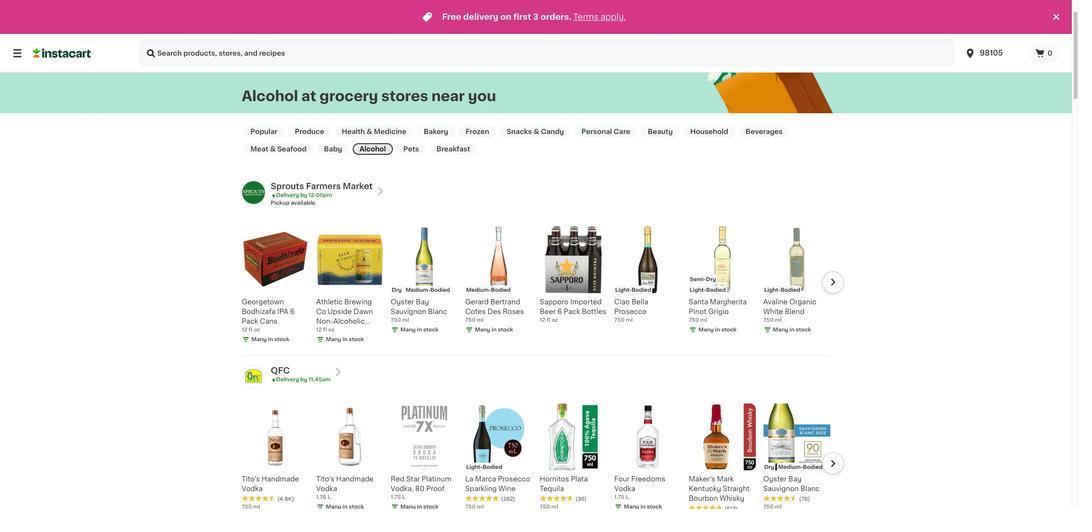 Task type: locate. For each thing, give the bounding box(es) containing it.
many for cotes
[[475, 327, 491, 333]]

stock for blanc
[[424, 327, 439, 333]]

1 vertical spatial by
[[300, 377, 307, 383]]

tito's inside tito's handmade vodka 1.75 l
[[316, 476, 335, 483]]

3
[[534, 13, 539, 21]]

oz down "bodhizafa"
[[254, 327, 260, 333]]

light- down semi-
[[690, 288, 707, 293]]

in down oyster bay sauvignon blanc 750 ml
[[417, 327, 422, 333]]

4 ml from the left
[[701, 318, 708, 323]]

2 horizontal spatial 6
[[558, 308, 562, 315]]

bay inside oyster bay sauvignon blanc
[[789, 476, 802, 483]]

item carousel region containing tito's handmade vodka
[[228, 400, 844, 509]]

oz down non-
[[328, 327, 335, 333]]

0 horizontal spatial sauvignon
[[391, 308, 427, 315]]

sprouts
[[271, 183, 304, 190]]

l down vodka,
[[402, 495, 406, 500]]

in down des
[[492, 327, 497, 333]]

fl down non-
[[323, 327, 327, 333]]

beer
[[540, 308, 556, 315]]

1 horizontal spatial medium-
[[467, 288, 491, 293]]

0 horizontal spatial prosecco
[[498, 476, 531, 483]]

& inside the snacks & candy link
[[534, 128, 540, 135]]

12 down non-
[[316, 327, 322, 333]]

1 horizontal spatial prosecco
[[615, 308, 647, 315]]

2 vertical spatial pack
[[362, 328, 378, 335]]

beauty
[[648, 128, 673, 135]]

1 vertical spatial dry
[[392, 288, 402, 293]]

1 horizontal spatial vodka
[[316, 486, 337, 493]]

None search field
[[139, 40, 955, 67]]

0 vertical spatial bay
[[416, 299, 429, 306]]

medium- up gerard
[[467, 288, 491, 293]]

co
[[316, 308, 326, 315]]

avaline organic white blend 750 ml
[[764, 299, 817, 323]]

roses
[[503, 308, 524, 315]]

terms apply. link
[[574, 13, 626, 21]]

blanc up (76)
[[801, 486, 820, 493]]

1 vertical spatial bay
[[789, 476, 802, 483]]

750 down ciao
[[615, 318, 625, 323]]

vodka inside tito's handmade vodka
[[242, 486, 263, 493]]

1.75 inside the four freedoms vodka 1.75 l
[[615, 495, 625, 500]]

cotes
[[466, 308, 486, 315]]

georgetown
[[242, 299, 284, 306]]

& right meat
[[270, 146, 276, 153]]

many down white
[[774, 327, 789, 333]]

0 horizontal spatial l
[[328, 495, 331, 500]]

11:45am
[[309, 377, 331, 383]]

alcohol link
[[353, 143, 393, 155]]

stock for des
[[498, 327, 513, 333]]

delivery
[[464, 13, 499, 21]]

1 vertical spatial cans
[[316, 338, 334, 344]]

qfc image
[[242, 366, 265, 389]]

6 right ipa
[[290, 308, 295, 315]]

proof
[[427, 486, 445, 493]]

2 750 from the left
[[466, 318, 476, 323]]

1 vertical spatial oyster
[[764, 476, 787, 483]]

1.75 inside tito's handmade vodka 1.75 l
[[316, 495, 327, 500]]

bay for oyster bay sauvignon blanc 750 ml
[[416, 299, 429, 306]]

delivery down 'sprouts'
[[276, 193, 299, 198]]

1 ml from the left
[[403, 318, 409, 323]]

1 horizontal spatial l
[[402, 495, 406, 500]]

3 l from the left
[[626, 495, 629, 500]]

stores
[[382, 89, 429, 103]]

dry up oyster bay sauvignon blanc 750 ml
[[392, 288, 402, 293]]

oz inside georgetown bodhizafa ipa 6 pack cans 12 fl oz
[[254, 327, 260, 333]]

12 down "bodhizafa"
[[242, 327, 248, 333]]

blanc for oyster bay sauvignon blanc
[[801, 486, 820, 493]]

3 1.75 from the left
[[615, 495, 625, 500]]

1 horizontal spatial sauvignon
[[764, 486, 799, 493]]

(4.8k)
[[278, 497, 294, 502]]

2 vodka from the left
[[316, 486, 337, 493]]

fl for georgetown
[[249, 327, 253, 333]]

1 tito's from the left
[[242, 476, 260, 483]]

light- for ciao bella prosecco
[[616, 288, 632, 293]]

stock
[[424, 327, 439, 333], [498, 327, 513, 333], [722, 327, 737, 333], [796, 327, 812, 333], [274, 337, 290, 342], [349, 337, 364, 342]]

beverages
[[746, 128, 783, 135]]

750 down white
[[764, 318, 774, 323]]

pack down dawn
[[362, 328, 378, 335]]

3 vodka from the left
[[615, 486, 636, 493]]

many in stock down the blend
[[774, 327, 812, 333]]

baby
[[324, 146, 342, 153]]

cans inside georgetown bodhizafa ipa 6 pack cans 12 fl oz
[[260, 318, 278, 325]]

sauvignon right dawn
[[391, 308, 427, 315]]

handmade inside tito's handmade vodka
[[262, 476, 299, 483]]

plata
[[571, 476, 588, 483]]

1 vertical spatial alcohol
[[360, 146, 386, 153]]

pack
[[564, 308, 581, 315], [242, 318, 258, 325], [362, 328, 378, 335]]

fl inside georgetown bodhizafa ipa 6 pack cans 12 fl oz
[[249, 327, 253, 333]]

handmade for tito's handmade vodka
[[262, 476, 299, 483]]

vodka inside the four freedoms vodka 1.75 l
[[615, 486, 636, 493]]

1 horizontal spatial handmade
[[336, 476, 374, 483]]

oyster for oyster bay sauvignon blanc 750 ml
[[391, 299, 414, 306]]

1 vertical spatial item carousel region
[[228, 400, 844, 509]]

terms
[[574, 13, 599, 21]]

& left candy
[[534, 128, 540, 135]]

ml inside avaline organic white blend 750 ml
[[776, 318, 782, 323]]

12 inside georgetown bodhizafa ipa 6 pack cans 12 fl oz
[[242, 327, 248, 333]]

0 horizontal spatial vodka
[[242, 486, 263, 493]]

1 vertical spatial prosecco
[[498, 476, 531, 483]]

fl inside sapporo imported beer 6 pack bottles 12 fl oz
[[547, 318, 551, 323]]

0 horizontal spatial fl
[[249, 327, 253, 333]]

many down golden
[[326, 337, 341, 342]]

6 down sapporo on the bottom right of page
[[558, 308, 562, 315]]

you
[[468, 89, 496, 103]]

4 750 from the left
[[689, 318, 700, 323]]

sauvignon for oyster bay sauvignon blanc 750 ml
[[391, 308, 427, 315]]

1 horizontal spatial alcohol
[[360, 146, 386, 153]]

in down grigio
[[716, 327, 721, 333]]

georgetown bodhizafa ipa 6 pack cans 12 fl oz
[[242, 299, 295, 333]]

ml for avaline organic white blend
[[776, 318, 782, 323]]

in down georgetown bodhizafa ipa 6 pack cans 12 fl oz
[[268, 337, 273, 342]]

alcohol at grocery stores near you
[[242, 89, 496, 103]]

oyster inside oyster bay sauvignon blanc
[[764, 476, 787, 483]]

1 1.75 from the left
[[316, 495, 327, 500]]

6 for ipa
[[290, 308, 295, 315]]

2 horizontal spatial oz
[[552, 318, 558, 323]]

1 horizontal spatial blanc
[[801, 486, 820, 493]]

alcohol down health & medicine
[[360, 146, 386, 153]]

alcohol up the popular
[[242, 89, 298, 103]]

bodied down semi-dry
[[707, 288, 726, 293]]

limited time offer region
[[0, 0, 1051, 34]]

dry medium-bodied up oyster bay sauvignon blanc on the bottom right
[[765, 465, 823, 470]]

0 vertical spatial by
[[300, 193, 307, 198]]

many for ipa
[[252, 337, 267, 342]]

stock down georgetown bodhizafa ipa 6 pack cans 12 fl oz
[[274, 337, 290, 342]]

item carousel region containing georgetown bodhizafa ipa 6 pack cans
[[228, 223, 844, 352]]

tito's inside tito's handmade vodka
[[242, 476, 260, 483]]

l down four in the right bottom of the page
[[626, 495, 629, 500]]

sprouts farmers market
[[271, 183, 373, 190]]

light-
[[616, 288, 632, 293], [690, 288, 707, 293], [765, 288, 781, 293], [467, 465, 483, 470]]

light-bodied up bella
[[616, 288, 652, 293]]

tito's handmade vodka 1.75 l
[[316, 476, 374, 500]]

pickup available
[[271, 200, 315, 206]]

& inside "meat & seafood" link
[[270, 146, 276, 153]]

1 vertical spatial pack
[[242, 318, 258, 325]]

0 vertical spatial dry
[[707, 277, 717, 282]]

0 vertical spatial prosecco
[[615, 308, 647, 315]]

2 horizontal spatial &
[[534, 128, 540, 135]]

2 horizontal spatial 1.75
[[615, 495, 625, 500]]

0 horizontal spatial oyster
[[391, 299, 414, 306]]

light- for la marca prosecco sparkling wine
[[467, 465, 483, 470]]

oz
[[552, 318, 558, 323], [254, 327, 260, 333], [328, 327, 335, 333]]

in down the blend
[[790, 327, 795, 333]]

2 l from the left
[[402, 495, 406, 500]]

6 inside sapporo imported beer 6 pack bottles 12 fl oz
[[558, 308, 562, 315]]

2 delivery from the top
[[276, 377, 299, 383]]

0 vertical spatial sauvignon
[[391, 308, 427, 315]]

2 horizontal spatial fl
[[547, 318, 551, 323]]

pinot
[[689, 308, 707, 315]]

stock down ale
[[349, 337, 364, 342]]

hornitos plata tequila
[[540, 476, 588, 493]]

many down oyster bay sauvignon blanc 750 ml
[[401, 327, 416, 333]]

5 750 from the left
[[764, 318, 774, 323]]

marca
[[475, 476, 497, 483]]

& inside health & medicine link
[[367, 128, 372, 135]]

many down cotes
[[475, 327, 491, 333]]

by for 12:00pm
[[300, 193, 307, 198]]

sauvignon right the straight
[[764, 486, 799, 493]]

on
[[501, 13, 512, 21]]

snacks & candy
[[507, 128, 564, 135]]

2 1.75 from the left
[[391, 495, 401, 500]]

light-bodied up the marca
[[467, 465, 503, 470]]

gerard
[[466, 299, 489, 306]]

1 horizontal spatial &
[[367, 128, 372, 135]]

stock down grigio
[[722, 327, 737, 333]]

0 vertical spatial blanc
[[428, 308, 447, 315]]

1 delivery from the top
[[276, 193, 299, 198]]

12 for georgetown
[[242, 327, 248, 333]]

item carousel region
[[228, 223, 844, 352], [228, 400, 844, 509]]

instacart logo image
[[33, 47, 91, 59]]

produce
[[295, 128, 325, 135]]

2 vertical spatial dry
[[765, 465, 775, 470]]

0 horizontal spatial cans
[[260, 318, 278, 325]]

sapporo
[[540, 299, 569, 306]]

0 horizontal spatial tito's
[[242, 476, 260, 483]]

many in stock down georgetown bodhizafa ipa 6 pack cans 12 fl oz
[[252, 337, 290, 342]]

care
[[614, 128, 631, 135]]

2 horizontal spatial pack
[[564, 308, 581, 315]]

light-bodied up avaline
[[765, 288, 801, 293]]

pack down imported
[[564, 308, 581, 315]]

ml inside oyster bay sauvignon blanc 750 ml
[[403, 318, 409, 323]]

white
[[764, 308, 784, 315]]

handmade
[[262, 476, 299, 483], [336, 476, 374, 483]]

blanc left cotes
[[428, 308, 447, 315]]

0 horizontal spatial blanc
[[428, 308, 447, 315]]

6 inside georgetown bodhizafa ipa 6 pack cans 12 fl oz
[[290, 308, 295, 315]]

dry up santa on the bottom right of page
[[707, 277, 717, 282]]

l for tito's handmade vodka
[[328, 495, 331, 500]]

sauvignon inside oyster bay sauvignon blanc 750 ml
[[391, 308, 427, 315]]

stock down oyster bay sauvignon blanc 750 ml
[[424, 327, 439, 333]]

pack inside sapporo imported beer 6 pack bottles 12 fl oz
[[564, 308, 581, 315]]

750 inside santa margherita pinot grigio 750 ml
[[689, 318, 700, 323]]

2 horizontal spatial dry
[[765, 465, 775, 470]]

many for pinot
[[699, 327, 714, 333]]

l inside tito's handmade vodka 1.75 l
[[328, 495, 331, 500]]

0 horizontal spatial dry medium-bodied
[[392, 288, 450, 293]]

maker's
[[689, 476, 716, 483]]

6 for beer
[[558, 308, 562, 315]]

1 horizontal spatial cans
[[316, 338, 334, 344]]

many down georgetown bodhizafa ipa 6 pack cans 12 fl oz
[[252, 337, 267, 342]]

pack down "bodhizafa"
[[242, 318, 258, 325]]

0 vertical spatial alcohol
[[242, 89, 298, 103]]

pickup
[[271, 200, 290, 206]]

750 down pinot at the bottom of page
[[689, 318, 700, 323]]

delivery by 11:45am
[[276, 377, 331, 383]]

handmade left red
[[336, 476, 374, 483]]

98105 button
[[965, 40, 1023, 67]]

1 horizontal spatial 6
[[356, 328, 360, 335]]

0 horizontal spatial 1.75
[[316, 495, 327, 500]]

oyster bay sauvignon blanc
[[764, 476, 820, 493]]

many in stock down grigio
[[699, 327, 737, 333]]

750 inside avaline organic white blend 750 ml
[[764, 318, 774, 323]]

sauvignon
[[391, 308, 427, 315], [764, 486, 799, 493]]

many down pinot at the bottom of page
[[699, 327, 714, 333]]

beverages link
[[739, 126, 790, 138]]

2 horizontal spatial medium-
[[779, 465, 804, 470]]

fl down beer
[[547, 318, 551, 323]]

pack inside georgetown bodhizafa ipa 6 pack cans 12 fl oz
[[242, 318, 258, 325]]

vodka for tito's handmade vodka
[[242, 486, 263, 493]]

2 horizontal spatial vodka
[[615, 486, 636, 493]]

prosecco inside la marca prosecco sparkling wine
[[498, 476, 531, 483]]

many in stock down des
[[475, 327, 513, 333]]

light-bodied for la marca prosecco sparkling wine
[[467, 465, 503, 470]]

prosecco up wine
[[498, 476, 531, 483]]

light-bodied for ciao bella prosecco
[[616, 288, 652, 293]]

many in stock for white
[[774, 327, 812, 333]]

1 horizontal spatial oyster
[[764, 476, 787, 483]]

organic
[[790, 299, 817, 306]]

medium- up oyster bay sauvignon blanc on the bottom right
[[779, 465, 804, 470]]

pack for imported
[[564, 308, 581, 315]]

in down ale
[[343, 337, 348, 342]]

1 by from the top
[[300, 193, 307, 198]]

dry up oyster bay sauvignon blanc on the bottom right
[[765, 465, 775, 470]]

2 by from the top
[[300, 377, 307, 383]]

bakery link
[[417, 126, 455, 138]]

5 ml from the left
[[776, 318, 782, 323]]

& right health
[[367, 128, 372, 135]]

750 right 'alcoholic' at left bottom
[[391, 318, 401, 323]]

1 horizontal spatial 1.75
[[391, 495, 401, 500]]

cans inside athletic brewing co upside dawn non-alcoholic golden ale 6 pack cans
[[316, 338, 334, 344]]

bodied up organic
[[781, 288, 801, 293]]

80
[[416, 486, 425, 493]]

12 down beer
[[540, 318, 546, 323]]

1 horizontal spatial pack
[[362, 328, 378, 335]]

stock for 6
[[274, 337, 290, 342]]

handmade inside tito's handmade vodka 1.75 l
[[336, 476, 374, 483]]

6 right ale
[[356, 328, 360, 335]]

750 down cotes
[[466, 318, 476, 323]]

1 vertical spatial blanc
[[801, 486, 820, 493]]

light- up the la
[[467, 465, 483, 470]]

delivery
[[276, 193, 299, 198], [276, 377, 299, 383]]

2 horizontal spatial 12
[[540, 318, 546, 323]]

light-bodied
[[616, 288, 652, 293], [690, 288, 726, 293], [765, 288, 801, 293], [467, 465, 503, 470]]

vodka inside tito's handmade vodka 1.75 l
[[316, 486, 337, 493]]

l right (4.8k)
[[328, 495, 331, 500]]

0 horizontal spatial pack
[[242, 318, 258, 325]]

alcohol for alcohol
[[360, 146, 386, 153]]

bodied up the marca
[[483, 465, 503, 470]]

many for sauvignon
[[401, 327, 416, 333]]

12 inside sapporo imported beer 6 pack bottles 12 fl oz
[[540, 318, 546, 323]]

light- up ciao
[[616, 288, 632, 293]]

750 for white
[[764, 318, 774, 323]]

alcohol for alcohol at grocery stores near you
[[242, 89, 298, 103]]

bodied up oyster bay sauvignon blanc 750 ml
[[431, 288, 450, 293]]

fl down "bodhizafa"
[[249, 327, 253, 333]]

1 vodka from the left
[[242, 486, 263, 493]]

stock down roses
[[498, 327, 513, 333]]

1 horizontal spatial tito's
[[316, 476, 335, 483]]

medium- up oyster bay sauvignon blanc 750 ml
[[406, 288, 431, 293]]

750 inside oyster bay sauvignon blanc 750 ml
[[391, 318, 401, 323]]

0 vertical spatial item carousel region
[[228, 223, 844, 352]]

seafood
[[277, 146, 307, 153]]

available
[[291, 200, 315, 206]]

straight
[[723, 486, 750, 493]]

handmade for tito's handmade vodka 1.75 l
[[336, 476, 374, 483]]

non-
[[316, 318, 334, 325]]

1 handmade from the left
[[262, 476, 299, 483]]

0 horizontal spatial oz
[[254, 327, 260, 333]]

upside
[[328, 308, 352, 315]]

alcohol at grocery stores near you main content
[[0, 8, 1073, 509]]

oz for ipa
[[254, 327, 260, 333]]

many
[[401, 327, 416, 333], [475, 327, 491, 333], [699, 327, 714, 333], [774, 327, 789, 333], [252, 337, 267, 342], [326, 337, 341, 342]]

athletic
[[316, 299, 343, 306]]

0 vertical spatial delivery
[[276, 193, 299, 198]]

personal care
[[582, 128, 631, 135]]

2 horizontal spatial l
[[626, 495, 629, 500]]

0 horizontal spatial dry
[[392, 288, 402, 293]]

l inside the four freedoms vodka 1.75 l
[[626, 495, 629, 500]]

stock down the blend
[[796, 327, 812, 333]]

bodhizafa
[[242, 308, 276, 315]]

light- up avaline
[[765, 288, 781, 293]]

sauvignon inside oyster bay sauvignon blanc
[[764, 486, 799, 493]]

2 tito's from the left
[[316, 476, 335, 483]]

l for four freedoms vodka
[[626, 495, 629, 500]]

bay for oyster bay sauvignon blanc
[[789, 476, 802, 483]]

1.75 down vodka,
[[391, 495, 401, 500]]

& for meat
[[270, 146, 276, 153]]

0 horizontal spatial alcohol
[[242, 89, 298, 103]]

by left '11:45am'
[[300, 377, 307, 383]]

1 vertical spatial delivery
[[276, 377, 299, 383]]

1 vertical spatial dry medium-bodied
[[765, 465, 823, 470]]

ipa
[[278, 308, 289, 315]]

bay inside oyster bay sauvignon blanc 750 ml
[[416, 299, 429, 306]]

1.75 down four in the right bottom of the page
[[615, 495, 625, 500]]

many in stock down oyster bay sauvignon blanc 750 ml
[[401, 327, 439, 333]]

delivery down 'qfc'
[[276, 377, 299, 383]]

0 vertical spatial pack
[[564, 308, 581, 315]]

dry
[[707, 277, 717, 282], [392, 288, 402, 293], [765, 465, 775, 470]]

light- for avaline organic white blend
[[765, 288, 781, 293]]

2 item carousel region from the top
[[228, 400, 844, 509]]

0 horizontal spatial &
[[270, 146, 276, 153]]

0 vertical spatial oyster
[[391, 299, 414, 306]]

oz inside sapporo imported beer 6 pack bottles 12 fl oz
[[552, 318, 558, 323]]

oz down beer
[[552, 318, 558, 323]]

6
[[290, 308, 295, 315], [558, 308, 562, 315], [356, 328, 360, 335]]

handmade up (4.8k)
[[262, 476, 299, 483]]

12
[[540, 318, 546, 323], [242, 327, 248, 333], [316, 327, 322, 333]]

by
[[300, 193, 307, 198], [300, 377, 307, 383]]

0 horizontal spatial handmade
[[262, 476, 299, 483]]

12:00pm
[[309, 193, 332, 198]]

1 750 from the left
[[391, 318, 401, 323]]

dry medium-bodied up oyster bay sauvignon blanc 750 ml
[[392, 288, 450, 293]]

prosecco inside ciao bella prosecco 750 ml
[[615, 308, 647, 315]]

fl
[[547, 318, 551, 323], [249, 327, 253, 333], [323, 327, 327, 333]]

prosecco down ciao
[[615, 308, 647, 315]]

1.75 right (4.8k)
[[316, 495, 327, 500]]

cans down golden
[[316, 338, 334, 344]]

ml inside santa margherita pinot grigio 750 ml
[[701, 318, 708, 323]]

2 ml from the left
[[477, 318, 484, 323]]

bodied up oyster bay sauvignon blanc on the bottom right
[[804, 465, 823, 470]]

2 handmade from the left
[[336, 476, 374, 483]]

& for health
[[367, 128, 372, 135]]

1 l from the left
[[328, 495, 331, 500]]

prosecco for ml
[[615, 308, 647, 315]]

cans down "bodhizafa"
[[260, 318, 278, 325]]

1 item carousel region from the top
[[228, 223, 844, 352]]

blanc inside oyster bay sauvignon blanc
[[801, 486, 820, 493]]

by up available
[[300, 193, 307, 198]]

1 horizontal spatial bay
[[789, 476, 802, 483]]

0 horizontal spatial 12
[[242, 327, 248, 333]]

0 button
[[1029, 44, 1061, 63]]

fl for sapporo
[[547, 318, 551, 323]]

1 vertical spatial sauvignon
[[764, 486, 799, 493]]

blanc inside oyster bay sauvignon blanc 750 ml
[[428, 308, 447, 315]]

many in stock for ipa
[[252, 337, 290, 342]]

3 750 from the left
[[615, 318, 625, 323]]

3 ml from the left
[[626, 318, 633, 323]]

near
[[432, 89, 465, 103]]

0 horizontal spatial 6
[[290, 308, 295, 315]]

0 horizontal spatial bay
[[416, 299, 429, 306]]

oyster inside oyster bay sauvignon blanc 750 ml
[[391, 299, 414, 306]]

mark
[[717, 476, 734, 483]]

750
[[391, 318, 401, 323], [466, 318, 476, 323], [615, 318, 625, 323], [689, 318, 700, 323], [764, 318, 774, 323]]

1 horizontal spatial dry medium-bodied
[[765, 465, 823, 470]]

0 vertical spatial cans
[[260, 318, 278, 325]]



Task type: vqa. For each thing, say whether or not it's contained in the screenshot.
the (19)
no



Task type: describe. For each thing, give the bounding box(es) containing it.
avaline
[[764, 299, 788, 306]]

wine
[[499, 486, 516, 493]]

grocery
[[320, 89, 378, 103]]

0 vertical spatial dry medium-bodied
[[392, 288, 450, 293]]

freedoms
[[632, 476, 666, 483]]

grigio
[[709, 308, 729, 315]]

bodied up bella
[[632, 288, 652, 293]]

health
[[342, 128, 365, 135]]

santa
[[689, 299, 709, 306]]

blanc for oyster bay sauvignon blanc 750 ml
[[428, 308, 447, 315]]

(36)
[[576, 497, 587, 502]]

gerard bertrand cotes des roses 750 ml
[[466, 299, 524, 323]]

in for cotes
[[492, 327, 497, 333]]

ml for oyster bay sauvignon blanc
[[403, 318, 409, 323]]

pets
[[404, 146, 419, 153]]

bella
[[632, 299, 649, 306]]

750 inside gerard bertrand cotes des roses 750 ml
[[466, 318, 476, 323]]

6 inside athletic brewing co upside dawn non-alcoholic golden ale 6 pack cans
[[356, 328, 360, 335]]

Search field
[[139, 40, 955, 67]]

many in stock for pinot
[[699, 327, 737, 333]]

light-bodied down semi-dry
[[690, 288, 726, 293]]

vodka,
[[391, 486, 414, 493]]

semi-dry
[[690, 277, 717, 282]]

medium-bodied
[[467, 288, 511, 293]]

750 for pinot
[[689, 318, 700, 323]]

oyster bay sauvignon blanc 750 ml
[[391, 299, 447, 323]]

red star platinum vodka, 80 proof 1.75 l
[[391, 476, 452, 500]]

personal care link
[[575, 126, 638, 138]]

& for snacks
[[534, 128, 540, 135]]

0 horizontal spatial medium-
[[406, 288, 431, 293]]

pack for bodhizafa
[[242, 318, 258, 325]]

bourbon
[[689, 496, 719, 502]]

by for 11:45am
[[300, 377, 307, 383]]

ciao bella prosecco 750 ml
[[615, 299, 649, 323]]

household link
[[684, 126, 736, 138]]

item carousel region for qfc
[[228, 400, 844, 509]]

sapporo imported beer 6 pack bottles 12 fl oz
[[540, 299, 607, 323]]

12 fl oz
[[316, 327, 335, 333]]

ml inside gerard bertrand cotes des roses 750 ml
[[477, 318, 484, 323]]

household
[[691, 128, 729, 135]]

1 horizontal spatial oz
[[328, 327, 335, 333]]

(262)
[[501, 497, 516, 502]]

medicine
[[374, 128, 407, 135]]

ale
[[343, 328, 354, 335]]

platinum
[[422, 476, 452, 483]]

first
[[514, 13, 532, 21]]

stock for blend
[[796, 327, 812, 333]]

meat & seafood link
[[244, 143, 314, 155]]

snacks & candy link
[[500, 126, 571, 138]]

kentucky
[[689, 486, 722, 493]]

item carousel region for sprouts farmers market
[[228, 223, 844, 352]]

red
[[391, 476, 405, 483]]

bakery
[[424, 128, 449, 135]]

four
[[615, 476, 630, 483]]

des
[[488, 308, 501, 315]]

sprouts farmers market image
[[242, 181, 265, 204]]

tequila
[[540, 486, 564, 493]]

1.75 for four freedoms vodka
[[615, 495, 625, 500]]

many in stock down ale
[[326, 337, 364, 342]]

market
[[343, 183, 373, 190]]

imported
[[571, 299, 602, 306]]

ml inside ciao bella prosecco 750 ml
[[626, 318, 633, 323]]

delivery by 12:00pm
[[276, 193, 332, 198]]

1 horizontal spatial 12
[[316, 327, 322, 333]]

four freedoms vodka 1.75 l
[[615, 476, 666, 500]]

750 inside ciao bella prosecco 750 ml
[[615, 318, 625, 323]]

tito's for tito's handmade vodka
[[242, 476, 260, 483]]

health & medicine
[[342, 128, 407, 135]]

semi-
[[690, 277, 707, 282]]

light-bodied for avaline organic white blend
[[765, 288, 801, 293]]

sparkling
[[466, 486, 497, 493]]

produce link
[[288, 126, 331, 138]]

ciao
[[615, 299, 630, 306]]

breakfast link
[[430, 143, 477, 155]]

12 for sapporo
[[540, 318, 546, 323]]

vodka for four freedoms vodka 1.75 l
[[615, 486, 636, 493]]

tito's handmade vodka
[[242, 476, 299, 493]]

maker's mark kentucky straight bourbon whisky
[[689, 476, 750, 502]]

98105
[[981, 49, 1004, 57]]

oyster for oyster bay sauvignon blanc
[[764, 476, 787, 483]]

750 for sauvignon
[[391, 318, 401, 323]]

oz for beer
[[552, 318, 558, 323]]

bodied up bertrand
[[491, 288, 511, 293]]

santa margherita pinot grigio 750 ml
[[689, 299, 747, 323]]

apply.
[[601, 13, 626, 21]]

sauvignon for oyster bay sauvignon blanc
[[764, 486, 799, 493]]

pack inside athletic brewing co upside dawn non-alcoholic golden ale 6 pack cans
[[362, 328, 378, 335]]

0
[[1048, 50, 1053, 57]]

many for white
[[774, 327, 789, 333]]

whisky
[[720, 496, 745, 502]]

golden
[[316, 328, 341, 335]]

tito's for tito's handmade vodka 1.75 l
[[316, 476, 335, 483]]

la
[[466, 476, 474, 483]]

athletic brewing co upside dawn non-alcoholic golden ale 6 pack cans
[[316, 299, 378, 344]]

breakfast
[[437, 146, 471, 153]]

maker's mark kentucky straight bourbon whisky link
[[689, 404, 756, 509]]

in for ipa
[[268, 337, 273, 342]]

many in stock for sauvignon
[[401, 327, 439, 333]]

in for sauvignon
[[417, 327, 422, 333]]

many in stock for cotes
[[475, 327, 513, 333]]

vodka for tito's handmade vodka 1.75 l
[[316, 486, 337, 493]]

blend
[[785, 308, 805, 315]]

health & medicine link
[[335, 126, 413, 138]]

1 horizontal spatial fl
[[323, 327, 327, 333]]

at
[[302, 89, 316, 103]]

la marca prosecco sparkling wine
[[466, 476, 531, 493]]

margherita
[[710, 299, 747, 306]]

in for pinot
[[716, 327, 721, 333]]

1.75 for tito's handmade vodka
[[316, 495, 327, 500]]

1 horizontal spatial dry
[[707, 277, 717, 282]]

l inside red star platinum vodka, 80 proof 1.75 l
[[402, 495, 406, 500]]

beauty link
[[641, 126, 680, 138]]

(76)
[[800, 497, 811, 502]]

delivery for delivery by 11:45am
[[276, 377, 299, 383]]

pets link
[[397, 143, 426, 155]]

candy
[[541, 128, 564, 135]]

free
[[442, 13, 462, 21]]

ml for santa margherita pinot grigio
[[701, 318, 708, 323]]

in for white
[[790, 327, 795, 333]]

delivery for delivery by 12:00pm
[[276, 193, 299, 198]]

dawn
[[354, 308, 373, 315]]

stock for grigio
[[722, 327, 737, 333]]

free delivery on first 3 orders. terms apply.
[[442, 13, 626, 21]]

prosecco for wine
[[498, 476, 531, 483]]

1.75 inside red star platinum vodka, 80 proof 1.75 l
[[391, 495, 401, 500]]

bottles
[[582, 308, 607, 315]]

personal
[[582, 128, 612, 135]]

baby link
[[317, 143, 349, 155]]



